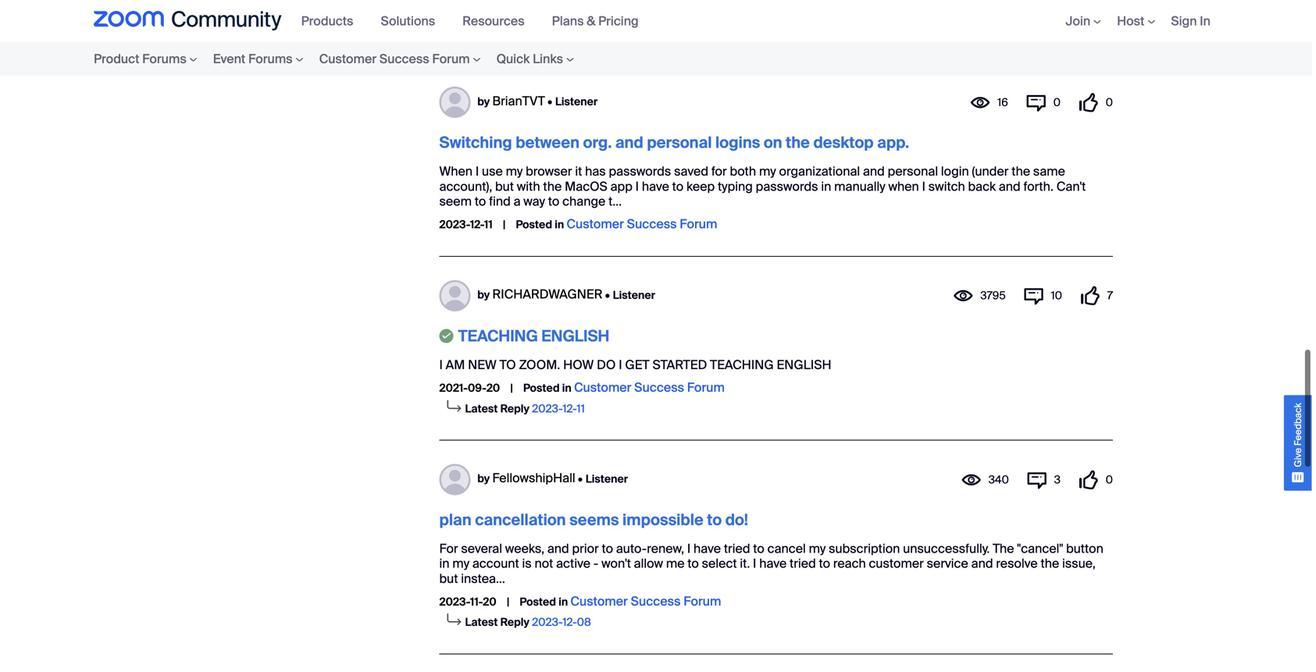 Task type: locate. For each thing, give the bounding box(es) containing it.
0 vertical spatial 20
[[487, 381, 500, 396]]

the
[[786, 133, 810, 153], [1012, 163, 1031, 180], [543, 178, 562, 195], [1041, 556, 1060, 573]]

prior
[[572, 541, 599, 558]]

i
[[476, 163, 479, 180], [636, 178, 639, 195], [923, 178, 926, 195], [440, 357, 443, 373], [619, 357, 623, 373], [688, 541, 691, 558], [753, 556, 757, 573]]

7
[[1108, 289, 1114, 303]]

reply for weeks,
[[501, 616, 530, 630]]

but down for
[[440, 571, 458, 588]]

passwords down the on
[[756, 178, 819, 195]]

i right do
[[619, 357, 623, 373]]

2 horizontal spatial •
[[605, 288, 610, 303]]

app
[[611, 178, 633, 195]]

my
[[506, 163, 523, 180], [760, 163, 777, 180], [809, 541, 826, 558], [453, 556, 470, 573]]

• right "richardwagner"
[[605, 288, 610, 303]]

1 vertical spatial 2023-12-11 | posted in customer success forum
[[440, 216, 718, 233]]

fellowshiphall
[[493, 471, 576, 487]]

to right 'me'
[[688, 556, 699, 573]]

menu bar
[[294, 0, 658, 42], [1043, 0, 1219, 42], [63, 42, 613, 76]]

0 vertical spatial •
[[548, 94, 553, 109]]

sign
[[1172, 13, 1198, 29]]

customer
[[567, 23, 624, 39], [319, 51, 377, 67], [567, 216, 624, 233], [574, 380, 632, 396], [571, 594, 628, 610]]

latest down 09-
[[465, 402, 498, 416]]

it.
[[740, 556, 750, 573]]

2 vertical spatial by
[[478, 472, 490, 487]]

in inside for several weeks, and prior to auto-renew, i have tried to cancel my subscription unsuccessfully. the "cancel" button in my account is not active - won't allow me to select it. i have tried to reach customer service and resolve the issue, but instea...
[[440, 556, 450, 573]]

by inside the by fellowshiphall • listener
[[478, 472, 490, 487]]

fellowshiphall link
[[493, 471, 576, 487]]

listener up seems
[[586, 472, 628, 487]]

2 horizontal spatial have
[[760, 556, 787, 573]]

1 vertical spatial teaching
[[710, 357, 774, 373]]

3
[[1055, 473, 1061, 488]]

by right richardwagner image
[[478, 288, 490, 303]]

by
[[478, 94, 490, 109], [478, 288, 490, 303], [478, 472, 490, 487]]

1 vertical spatial but
[[440, 571, 458, 588]]

i right when in the top of the page
[[923, 178, 926, 195]]

in left several
[[440, 556, 450, 573]]

but inside the when i use my browser it has passwords saved for both my organizational and personal login (under the same account), but with the macos app i have to keep typing passwords in manually when i switch back and forth. can't seem to find a way to change t...
[[495, 178, 514, 195]]

latest down 11-
[[465, 616, 498, 630]]

0 vertical spatial personal
[[647, 133, 712, 153]]

listener up org.
[[556, 94, 598, 109]]

1 latest from the top
[[465, 402, 498, 416]]

reply left 2023-12-08 link
[[501, 616, 530, 630]]

0 for switching between org. and personal logins on the desktop app.
[[1106, 95, 1114, 110]]

1 by from the top
[[478, 94, 490, 109]]

1 horizontal spatial but
[[495, 178, 514, 195]]

success down the allow
[[631, 594, 681, 610]]

| down the to
[[511, 381, 513, 396]]

20 inside 2023-11-20 | posted in customer success forum latest reply 2023-12-08
[[483, 596, 497, 610]]

customer success forum link
[[567, 23, 718, 39], [311, 42, 489, 76], [567, 216, 718, 233], [574, 380, 725, 396], [571, 594, 722, 610]]

20
[[487, 381, 500, 396], [483, 596, 497, 610]]

2 latest from the top
[[465, 616, 498, 630]]

customer inside 2021-09-20 | posted in customer success forum latest reply 2023-12-11
[[574, 380, 632, 396]]

join
[[1066, 13, 1091, 29]]

account
[[473, 556, 519, 573]]

08
[[577, 616, 591, 630]]

• for org.
[[548, 94, 553, 109]]

button
[[1067, 541, 1104, 558]]

and left when in the top of the page
[[863, 163, 885, 180]]

by inside by richardwagner • listener
[[478, 288, 490, 303]]

organizational
[[780, 163, 861, 180]]

to right way
[[548, 193, 560, 210]]

by right fellowshiphall image
[[478, 472, 490, 487]]

0 horizontal spatial •
[[548, 94, 553, 109]]

by inside by briantvt • listener
[[478, 94, 490, 109]]

2023- left 08 at the left bottom
[[532, 616, 563, 630]]

listener up i am new to zoom. how do i get started teaching english
[[613, 288, 656, 303]]

20 inside 2021-09-20 | posted in customer success forum latest reply 2023-12-11
[[487, 381, 500, 396]]

2023- inside 2021-09-20 | posted in customer success forum latest reply 2023-12-11
[[532, 402, 563, 416]]

success down started
[[635, 380, 685, 396]]

20 down instea...
[[483, 596, 497, 610]]

0 vertical spatial by
[[478, 94, 490, 109]]

quick links
[[497, 51, 563, 67]]

reply
[[501, 402, 530, 416], [501, 616, 530, 630]]

i right it.
[[753, 556, 757, 573]]

menu bar containing products
[[294, 0, 658, 42]]

in up 2023-12-11 link
[[562, 381, 572, 396]]

(under
[[973, 163, 1009, 180]]

forums down community.title image
[[142, 51, 187, 67]]

| inside 2023-11-20 | posted in customer success forum latest reply 2023-12-08
[[507, 596, 510, 610]]

personal down app.
[[888, 163, 939, 180]]

to left the do!
[[707, 511, 722, 531]]

desktop
[[814, 133, 874, 153]]

0 horizontal spatial but
[[440, 571, 458, 588]]

1 vertical spatial 20
[[483, 596, 497, 610]]

impossible
[[623, 511, 704, 531]]

0 horizontal spatial have
[[642, 178, 670, 195]]

2023- down zoom.
[[532, 402, 563, 416]]

by fellowshiphall • listener
[[478, 471, 628, 487]]

| down find
[[503, 218, 506, 232]]

quick
[[497, 51, 530, 67]]

on
[[764, 133, 783, 153]]

switch
[[929, 178, 966, 195]]

the right the on
[[786, 133, 810, 153]]

way
[[524, 193, 545, 210]]

the right with at the left top
[[543, 178, 562, 195]]

to
[[673, 178, 684, 195], [475, 193, 486, 210], [548, 193, 560, 210], [707, 511, 722, 531], [602, 541, 614, 558], [754, 541, 765, 558], [688, 556, 699, 573], [819, 556, 831, 573]]

saved
[[675, 163, 709, 180]]

1 horizontal spatial personal
[[888, 163, 939, 180]]

to right '-'
[[602, 541, 614, 558]]

"cancel"
[[1018, 541, 1064, 558]]

listener inside by briantvt • listener
[[556, 94, 598, 109]]

and right back
[[999, 178, 1021, 195]]

personal
[[647, 133, 712, 153], [888, 163, 939, 180]]

have right 'me'
[[694, 541, 721, 558]]

forth.
[[1024, 178, 1054, 195]]

forum
[[680, 23, 718, 39], [432, 51, 470, 67], [680, 216, 718, 233], [688, 380, 725, 396], [684, 594, 722, 610]]

but left with at the left top
[[495, 178, 514, 195]]

in inside 2023-11-20 | posted in customer success forum latest reply 2023-12-08
[[559, 596, 568, 610]]

teaching english link
[[458, 327, 610, 346]]

11 down how
[[577, 402, 585, 416]]

customer success forum link for richardwagner
[[574, 380, 725, 396]]

in left manually in the right top of the page
[[822, 178, 832, 195]]

2 vertical spatial •
[[578, 472, 583, 487]]

1 vertical spatial by
[[478, 288, 490, 303]]

in up 2023-12-08 link
[[559, 596, 568, 610]]

forums right event
[[248, 51, 293, 67]]

listener
[[556, 94, 598, 109], [613, 288, 656, 303], [586, 472, 628, 487]]

2 vertical spatial 11
[[577, 402, 585, 416]]

quick links link
[[489, 42, 582, 76]]

1 vertical spatial latest
[[465, 616, 498, 630]]

0 vertical spatial teaching
[[458, 327, 538, 346]]

10
[[1052, 289, 1063, 303]]

1 vertical spatial english
[[777, 357, 832, 373]]

reply inside 2021-09-20 | posted in customer success forum latest reply 2023-12-11
[[501, 402, 530, 416]]

1 reply from the top
[[501, 402, 530, 416]]

1 horizontal spatial •
[[578, 472, 583, 487]]

12- right "solutions" link
[[470, 24, 485, 39]]

2 forums from the left
[[248, 51, 293, 67]]

tried left reach
[[790, 556, 816, 573]]

have right it.
[[760, 556, 787, 573]]

2 by from the top
[[478, 288, 490, 303]]

1 vertical spatial 11
[[485, 218, 493, 232]]

the left issue,
[[1041, 556, 1060, 573]]

by for plan
[[478, 472, 490, 487]]

to right it.
[[754, 541, 765, 558]]

12- down how
[[563, 402, 577, 416]]

1 horizontal spatial forums
[[248, 51, 293, 67]]

my right cancel
[[809, 541, 826, 558]]

reply left 2023-12-11 link
[[501, 402, 530, 416]]

customer inside 2023-11-20 | posted in customer success forum latest reply 2023-12-08
[[571, 594, 628, 610]]

1 vertical spatial listener
[[613, 288, 656, 303]]

forums for event forums
[[248, 51, 293, 67]]

posted down way
[[516, 218, 553, 232]]

get
[[625, 357, 650, 373]]

macos
[[565, 178, 608, 195]]

in inside the when i use my browser it has passwords saved for both my organizational and personal login (under the same account), but with the macos app i have to keep typing passwords in manually when i switch back and forth. can't seem to find a way to change t...
[[822, 178, 832, 195]]

by right briantvt icon
[[478, 94, 490, 109]]

listener inside the by fellowshiphall • listener
[[586, 472, 628, 487]]

11 up quick links link
[[485, 24, 493, 39]]

started
[[653, 357, 707, 373]]

success right &
[[627, 23, 677, 39]]

plan cancellation seems impossible to do! link
[[440, 511, 749, 531]]

posted down zoom.
[[524, 381, 560, 396]]

1 forums from the left
[[142, 51, 187, 67]]

cancellation
[[475, 511, 566, 531]]

i right app
[[636, 178, 639, 195]]

1 vertical spatial •
[[605, 288, 610, 303]]

11 inside 2021-09-20 | posted in customer success forum latest reply 2023-12-11
[[577, 402, 585, 416]]

forums inside 'link'
[[248, 51, 293, 67]]

richardwagner
[[493, 287, 603, 303]]

both
[[730, 163, 757, 180]]

new
[[468, 357, 497, 373]]

teaching right started
[[710, 357, 774, 373]]

0 vertical spatial listener
[[556, 94, 598, 109]]

briantvt image
[[440, 87, 471, 118]]

| right 11-
[[507, 596, 510, 610]]

i left use
[[476, 163, 479, 180]]

2 2023-12-11 | posted in customer success forum from the top
[[440, 216, 718, 233]]

2 reply from the top
[[501, 616, 530, 630]]

reply inside 2023-11-20 | posted in customer success forum latest reply 2023-12-08
[[501, 616, 530, 630]]

2 vertical spatial listener
[[586, 472, 628, 487]]

• inside the by fellowshiphall • listener
[[578, 472, 583, 487]]

success
[[627, 23, 677, 39], [380, 51, 430, 67], [627, 216, 677, 233], [635, 380, 685, 396], [631, 594, 681, 610]]

my left account
[[453, 556, 470, 573]]

in
[[555, 24, 564, 39], [822, 178, 832, 195], [555, 218, 564, 232], [562, 381, 572, 396], [440, 556, 450, 573], [559, 596, 568, 610]]

0 vertical spatial 11
[[485, 24, 493, 39]]

0
[[1054, 95, 1061, 110], [1106, 95, 1114, 110], [1106, 473, 1114, 488]]

browser
[[526, 163, 572, 180]]

do
[[597, 357, 616, 373]]

forums for product forums
[[142, 51, 187, 67]]

11 down find
[[485, 218, 493, 232]]

12- down active
[[563, 616, 577, 630]]

0 vertical spatial but
[[495, 178, 514, 195]]

links
[[533, 51, 563, 67]]

0 horizontal spatial teaching
[[458, 327, 538, 346]]

in inside 2021-09-20 | posted in customer success forum latest reply 2023-12-11
[[562, 381, 572, 396]]

how
[[564, 357, 594, 373]]

in down change
[[555, 218, 564, 232]]

zoom.
[[519, 357, 561, 373]]

account),
[[440, 178, 493, 195]]

t...
[[609, 193, 622, 210]]

0 vertical spatial reply
[[501, 402, 530, 416]]

plans
[[552, 13, 584, 29]]

11-
[[470, 596, 483, 610]]

by richardwagner • listener
[[478, 287, 656, 303]]

switching
[[440, 133, 512, 153]]

• right briantvt 'link'
[[548, 94, 553, 109]]

20 down new
[[487, 381, 500, 396]]

forum inside 2021-09-20 | posted in customer success forum latest reply 2023-12-11
[[688, 380, 725, 396]]

when i use my browser it has passwords saved for both my organizational and personal login (under the same account), but with the macos app i have to keep typing passwords in manually when i switch back and forth. can't seem to find a way to change t...
[[440, 163, 1086, 210]]

and left prior
[[548, 541, 569, 558]]

to left reach
[[819, 556, 831, 573]]

•
[[548, 94, 553, 109], [605, 288, 610, 303], [578, 472, 583, 487]]

personal up saved
[[647, 133, 712, 153]]

0 horizontal spatial forums
[[142, 51, 187, 67]]

passwords up t...
[[609, 163, 672, 180]]

0 vertical spatial english
[[542, 327, 610, 346]]

1 vertical spatial reply
[[501, 616, 530, 630]]

teaching up the to
[[458, 327, 538, 346]]

0 vertical spatial 2023-12-11 | posted in customer success forum
[[440, 23, 718, 39]]

when
[[889, 178, 920, 195]]

12- inside 2021-09-20 | posted in customer success forum latest reply 2023-12-11
[[563, 402, 577, 416]]

forum inside 2023-11-20 | posted in customer success forum latest reply 2023-12-08
[[684, 594, 722, 610]]

latest for i am new to zoom. how do i get started teaching english
[[465, 402, 498, 416]]

product
[[94, 51, 139, 67]]

• up plan cancellation seems impossible to do!
[[578, 472, 583, 487]]

plan cancellation seems impossible to do!
[[440, 511, 749, 531]]

1 vertical spatial personal
[[888, 163, 939, 180]]

3 by from the top
[[478, 472, 490, 487]]

latest inside 2023-11-20 | posted in customer success forum latest reply 2023-12-08
[[465, 616, 498, 630]]

0 vertical spatial latest
[[465, 402, 498, 416]]

-
[[594, 556, 599, 573]]

weeks,
[[505, 541, 545, 558]]

tried down the do!
[[724, 541, 751, 558]]

and right org.
[[616, 133, 644, 153]]

forum inside menu bar
[[432, 51, 470, 67]]

0 horizontal spatial passwords
[[609, 163, 672, 180]]

have right app
[[642, 178, 670, 195]]

• inside by briantvt • listener
[[548, 94, 553, 109]]

latest inside 2021-09-20 | posted in customer success forum latest reply 2023-12-11
[[465, 402, 498, 416]]

posted up 2023-12-08 link
[[520, 596, 556, 610]]

but
[[495, 178, 514, 195], [440, 571, 458, 588]]



Task type: vqa. For each thing, say whether or not it's contained in the screenshot.
'Join'
yes



Task type: describe. For each thing, give the bounding box(es) containing it.
seem
[[440, 193, 472, 210]]

i am new to zoom. how do i get started teaching english
[[440, 357, 835, 373]]

keep
[[687, 178, 715, 195]]

won't
[[602, 556, 631, 573]]

the inside for several weeks, and prior to auto-renew, i have tried to cancel my subscription unsuccessfully. the "cancel" button in my account is not active - won't allow me to select it. i have tried to reach customer service and resolve the issue, but instea...
[[1041, 556, 1060, 573]]

richardwagner link
[[493, 287, 603, 303]]

for
[[712, 163, 727, 180]]

for
[[440, 541, 458, 558]]

• for seems
[[578, 472, 583, 487]]

instea...
[[461, 571, 505, 588]]

event forums link
[[205, 42, 311, 76]]

typing
[[718, 178, 753, 195]]

teaching english
[[458, 327, 610, 346]]

renew,
[[647, 541, 685, 558]]

service
[[927, 556, 969, 573]]

in up links
[[555, 24, 564, 39]]

12- down 'seem'
[[470, 218, 485, 232]]

use
[[482, 163, 503, 180]]

0 for plan cancellation seems impossible to do!
[[1106, 473, 1114, 488]]

menu bar containing join
[[1043, 0, 1219, 42]]

auto-
[[616, 541, 647, 558]]

briantvt link
[[493, 93, 545, 109]]

and right 'service'
[[972, 556, 994, 573]]

in
[[1201, 13, 1211, 29]]

success inside 2021-09-20 | posted in customer success forum latest reply 2023-12-11
[[635, 380, 685, 396]]

fellowshiphall image
[[440, 465, 471, 496]]

2023- down instea...
[[440, 596, 470, 610]]

3795
[[981, 289, 1006, 303]]

2021-
[[440, 381, 468, 396]]

customer success forum link for fellowshiphall
[[571, 594, 722, 610]]

| up the quick
[[503, 24, 506, 39]]

plan
[[440, 511, 472, 531]]

2023- right solutions
[[440, 24, 470, 39]]

09-
[[468, 381, 487, 396]]

it
[[575, 163, 582, 180]]

latest for for several weeks, and prior to auto-renew, i have tried to cancel my subscription unsuccessfully. the "cancel" button in my account is not active - won't allow me to select it. i have tried to reach customer service and resolve the issue, but instea...
[[465, 616, 498, 630]]

customer
[[869, 556, 924, 573]]

event
[[213, 51, 246, 67]]

richardwagner image
[[440, 280, 471, 312]]

0 horizontal spatial english
[[542, 327, 610, 346]]

me
[[666, 556, 685, 573]]

plans & pricing
[[552, 13, 639, 29]]

to
[[500, 357, 516, 373]]

posted up quick links link
[[516, 24, 553, 39]]

the
[[993, 541, 1015, 558]]

the left the same
[[1012, 163, 1031, 180]]

have inside the when i use my browser it has passwords saved for both my organizational and personal login (under the same account), but with the macos app i have to keep typing passwords in manually when i switch back and forth. can't seem to find a way to change t...
[[642, 178, 670, 195]]

pricing
[[599, 13, 639, 29]]

but inside for several weeks, and prior to auto-renew, i have tried to cancel my subscription unsuccessfully. the "cancel" button in my account is not active - won't allow me to select it. i have tried to reach customer service and resolve the issue, but instea...
[[440, 571, 458, 588]]

to left find
[[475, 193, 486, 210]]

to left keep
[[673, 178, 684, 195]]

2021-09-20 | posted in customer success forum latest reply 2023-12-11
[[440, 380, 725, 416]]

2023-12-08 link
[[532, 616, 591, 630]]

listener for org.
[[556, 94, 598, 109]]

am
[[446, 357, 465, 373]]

by briantvt • listener
[[478, 93, 598, 109]]

do!
[[726, 511, 749, 531]]

personal inside the when i use my browser it has passwords saved for both my organizational and personal login (under the same account), but with the macos app i have to keep typing passwords in manually when i switch back and forth. can't seem to find a way to change t...
[[888, 163, 939, 180]]

resources link
[[463, 13, 537, 29]]

community.title image
[[94, 11, 282, 31]]

switching between org. and personal logins on the desktop app. link
[[440, 133, 910, 153]]

for several weeks, and prior to auto-renew, i have tried to cancel my subscription unsuccessfully. the "cancel" button in my account is not active - won't allow me to select it. i have tried to reach customer service and resolve the issue, but instea...
[[440, 541, 1104, 588]]

0 horizontal spatial personal
[[647, 133, 712, 153]]

customer success forum link for briantvt
[[567, 216, 718, 233]]

reply for new
[[501, 402, 530, 416]]

join link
[[1066, 13, 1102, 29]]

i left am
[[440, 357, 443, 373]]

1 horizontal spatial have
[[694, 541, 721, 558]]

1 horizontal spatial teaching
[[710, 357, 774, 373]]

same
[[1034, 163, 1066, 180]]

20 for new
[[487, 381, 500, 396]]

subscription
[[829, 541, 901, 558]]

20 for weeks,
[[483, 596, 497, 610]]

i right 'me'
[[688, 541, 691, 558]]

is
[[522, 556, 532, 573]]

1 horizontal spatial tried
[[790, 556, 816, 573]]

not
[[535, 556, 554, 573]]

with
[[517, 178, 540, 195]]

find
[[489, 193, 511, 210]]

customer success forum
[[319, 51, 470, 67]]

success inside 2023-11-20 | posted in customer success forum latest reply 2023-12-08
[[631, 594, 681, 610]]

login
[[942, 163, 970, 180]]

posted inside 2023-11-20 | posted in customer success forum latest reply 2023-12-08
[[520, 596, 556, 610]]

sign in
[[1172, 13, 1211, 29]]

success down solutions
[[380, 51, 430, 67]]

posted inside 2021-09-20 | posted in customer success forum latest reply 2023-12-11
[[524, 381, 560, 396]]

2023-12-11 link
[[532, 402, 585, 416]]

0 horizontal spatial tried
[[724, 541, 751, 558]]

select
[[702, 556, 737, 573]]

listener inside by richardwagner • listener
[[613, 288, 656, 303]]

product forums link
[[94, 42, 205, 76]]

products
[[301, 13, 354, 29]]

can't
[[1057, 178, 1086, 195]]

plans & pricing link
[[552, 13, 651, 29]]

2023- down 'seem'
[[440, 218, 470, 232]]

product forums
[[94, 51, 187, 67]]

1 horizontal spatial english
[[777, 357, 832, 373]]

event forums
[[213, 51, 293, 67]]

between
[[516, 133, 580, 153]]

2023-11-20 | posted in customer success forum latest reply 2023-12-08
[[440, 594, 722, 630]]

1 2023-12-11 | posted in customer success forum from the top
[[440, 23, 718, 39]]

1 horizontal spatial passwords
[[756, 178, 819, 195]]

my right "both"
[[760, 163, 777, 180]]

back
[[969, 178, 996, 195]]

resolve
[[997, 556, 1038, 573]]

12- inside 2023-11-20 | posted in customer success forum latest reply 2023-12-08
[[563, 616, 577, 630]]

16
[[998, 95, 1009, 110]]

sign in link
[[1172, 13, 1211, 29]]

briantvt
[[493, 93, 545, 109]]

switching between org. and personal logins on the desktop app.
[[440, 133, 910, 153]]

products link
[[301, 13, 365, 29]]

success down app
[[627, 216, 677, 233]]

| inside 2021-09-20 | posted in customer success forum latest reply 2023-12-11
[[511, 381, 513, 396]]

host link
[[1118, 13, 1156, 29]]

app.
[[878, 133, 910, 153]]

issue,
[[1063, 556, 1096, 573]]

by for switching
[[478, 94, 490, 109]]

menu bar containing product forums
[[63, 42, 613, 76]]

&
[[587, 13, 596, 29]]

my right use
[[506, 163, 523, 180]]

unsuccessfully.
[[904, 541, 990, 558]]

solutions link
[[381, 13, 447, 29]]

listener for seems
[[586, 472, 628, 487]]

340
[[989, 473, 1010, 488]]

• inside by richardwagner • listener
[[605, 288, 610, 303]]



